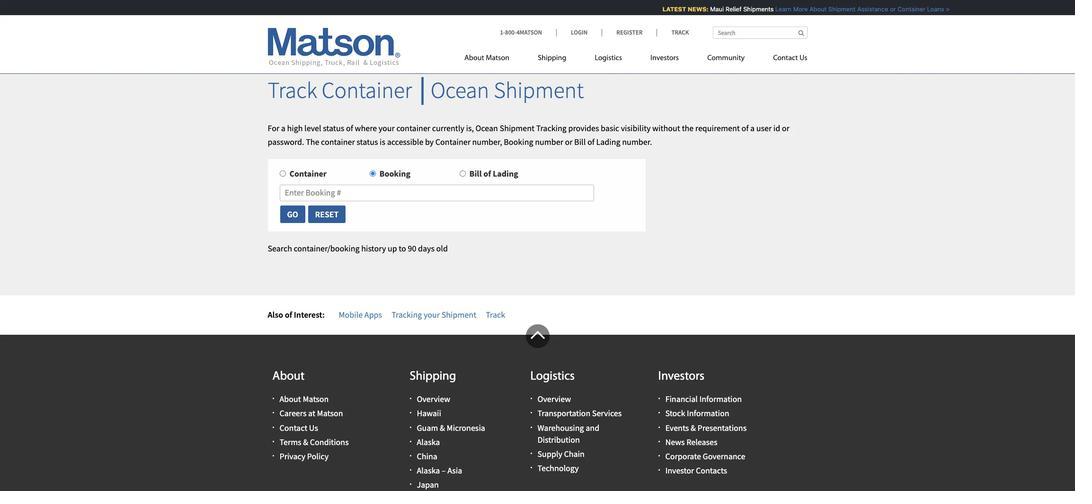 Task type: describe. For each thing, give the bounding box(es) containing it.
careers at matson link
[[280, 408, 343, 419]]

chain
[[564, 449, 585, 459]]

shipment inside 'for a high level status of where your container currently is, ocean shipment tracking provides basic visibility without the requirement of a user id or password. the container status is accessible by container number, booking number or bill of lading number.'
[[500, 123, 535, 133]]

corporate governance link
[[666, 451, 746, 462]]

of right bill of lading radio
[[484, 168, 491, 179]]

2 a from the left
[[751, 123, 755, 133]]

>
[[942, 5, 946, 13]]

privacy
[[280, 451, 306, 462]]

4matson
[[517, 28, 542, 36]]

is,
[[466, 123, 474, 133]]

presentations
[[698, 422, 747, 433]]

1 alaska from the top
[[417, 437, 440, 448]]

0 vertical spatial contact us link
[[759, 50, 808, 69]]

1 vertical spatial lading
[[493, 168, 519, 179]]

matson for about matson careers at matson contact us terms & conditions privacy policy
[[303, 394, 329, 405]]

tracking inside 'for a high level status of where your container currently is, ocean shipment tracking provides basic visibility without the requirement of a user id or password. the container status is accessible by container number, booking number or bill of lading number.'
[[537, 123, 567, 133]]

id
[[774, 123, 781, 133]]

assistance
[[854, 5, 885, 13]]

conditions
[[310, 437, 349, 448]]

for
[[268, 123, 280, 133]]

alaska link
[[417, 437, 440, 448]]

bill inside 'for a high level status of where your container currently is, ocean shipment tracking provides basic visibility without the requirement of a user id or password. the container status is accessible by container number, booking number or bill of lading number.'
[[575, 136, 586, 147]]

investor
[[666, 465, 695, 476]]

japan
[[417, 480, 439, 490]]

overview transportation services warehousing and distribution supply chain technology
[[538, 394, 622, 474]]

alaska – asia link
[[417, 465, 463, 476]]

of left the where
[[346, 123, 353, 133]]

1-800-4matson
[[500, 28, 542, 36]]

Enter Booking # text field
[[280, 185, 595, 201]]

is
[[380, 136, 386, 147]]

also of interest:
[[268, 309, 325, 320]]

1 vertical spatial container
[[321, 136, 355, 147]]

investors link
[[637, 50, 694, 69]]

guam
[[417, 422, 438, 433]]

1 horizontal spatial status
[[357, 136, 378, 147]]

search
[[268, 243, 292, 254]]

1 horizontal spatial your
[[424, 309, 440, 320]]

ocean
[[476, 123, 498, 133]]

level
[[305, 123, 321, 133]]

of down provides
[[588, 136, 595, 147]]

about for about matson careers at matson contact us terms & conditions privacy policy
[[280, 394, 301, 405]]

contact us
[[774, 54, 808, 62]]

1-800-4matson link
[[500, 28, 557, 36]]

where
[[355, 123, 377, 133]]

footer containing about
[[0, 324, 1076, 491]]

0 horizontal spatial bill
[[470, 168, 482, 179]]

90
[[408, 243, 417, 254]]

relief
[[722, 5, 738, 13]]

china
[[417, 451, 438, 462]]

1-
[[500, 28, 505, 36]]

warehousing
[[538, 422, 584, 433]]

old
[[437, 243, 448, 254]]

financial information link
[[666, 394, 742, 405]]

policy
[[307, 451, 329, 462]]

matson for about matson
[[486, 54, 510, 62]]

shipping link
[[524, 50, 581, 69]]

1 horizontal spatial or
[[782, 123, 790, 133]]

learn more about shipment assistance or container loans > link
[[772, 5, 946, 13]]

latest news: maui relief shipments learn more about shipment assistance or container loans >
[[659, 5, 946, 13]]

shipping inside footer
[[410, 370, 456, 383]]

shipments
[[740, 5, 770, 13]]

and
[[586, 422, 600, 433]]

number.
[[623, 136, 652, 147]]

track container │ocean shipment
[[268, 76, 584, 104]]

the
[[306, 136, 320, 147]]

number,
[[473, 136, 502, 147]]

terms
[[280, 437, 302, 448]]

container/booking
[[294, 243, 360, 254]]

of right also
[[285, 309, 292, 320]]

asia
[[448, 465, 463, 476]]

us inside about matson careers at matson contact us terms & conditions privacy policy
[[309, 422, 318, 433]]

1 horizontal spatial track link
[[657, 28, 689, 36]]

container right container option on the left top of the page
[[290, 168, 327, 179]]

terms & conditions link
[[280, 437, 349, 448]]

us inside top menu navigation
[[800, 54, 808, 62]]

container up the where
[[322, 76, 412, 104]]

hawaii link
[[417, 408, 441, 419]]

to
[[399, 243, 406, 254]]

high
[[287, 123, 303, 133]]

mobile apps
[[339, 309, 382, 320]]

user
[[757, 123, 772, 133]]

corporate
[[666, 451, 702, 462]]

1 vertical spatial tracking
[[392, 309, 422, 320]]

0 vertical spatial information
[[700, 394, 742, 405]]

overview for transportation
[[538, 394, 571, 405]]

latest
[[659, 5, 683, 13]]

investor contacts link
[[666, 465, 728, 476]]

loans
[[924, 5, 941, 13]]

overview link for logistics
[[538, 394, 571, 405]]

distribution
[[538, 434, 580, 445]]

transportation services link
[[538, 408, 622, 419]]

register link
[[602, 28, 657, 36]]

news:
[[684, 5, 705, 13]]

about matson link for careers at matson link
[[280, 394, 329, 405]]

logistics inside top menu navigation
[[595, 54, 622, 62]]

overview for hawaii
[[417, 394, 451, 405]]

releases
[[687, 437, 718, 448]]

overview hawaii guam & micronesia alaska china alaska – asia japan
[[417, 394, 485, 490]]

number
[[535, 136, 564, 147]]

provides
[[569, 123, 599, 133]]

mobile apps link
[[339, 309, 382, 320]]

Container radio
[[280, 171, 286, 177]]

days
[[418, 243, 435, 254]]

about matson link for shipping link
[[465, 50, 524, 69]]



Task type: locate. For each thing, give the bounding box(es) containing it.
& up news releases link
[[691, 422, 696, 433]]

Booking radio
[[370, 171, 376, 177]]

tracking your shipment
[[392, 309, 477, 320]]

0 horizontal spatial about matson link
[[280, 394, 329, 405]]

booking right the booking option
[[380, 168, 411, 179]]

container inside 'for a high level status of where your container currently is, ocean shipment tracking provides basic visibility without the requirement of a user id or password. the container status is accessible by container number, booking number or bill of lading number.'
[[436, 136, 471, 147]]

0 horizontal spatial track link
[[486, 309, 505, 320]]

booking left number
[[504, 136, 534, 147]]

1 vertical spatial bill
[[470, 168, 482, 179]]

logistics up transportation
[[531, 370, 575, 383]]

track
[[672, 28, 689, 36], [268, 76, 317, 104], [486, 309, 505, 320]]

1 vertical spatial logistics
[[531, 370, 575, 383]]

investors
[[651, 54, 679, 62], [659, 370, 705, 383]]

Bill of Lading radio
[[460, 171, 466, 177]]

0 horizontal spatial tracking
[[392, 309, 422, 320]]

0 horizontal spatial overview link
[[417, 394, 451, 405]]

1 vertical spatial investors
[[659, 370, 705, 383]]

about for about
[[273, 370, 305, 383]]

investors inside footer
[[659, 370, 705, 383]]

& up the privacy policy link
[[303, 437, 308, 448]]

1 vertical spatial or
[[782, 123, 790, 133]]

& inside about matson careers at matson contact us terms & conditions privacy policy
[[303, 437, 308, 448]]

password.
[[268, 136, 304, 147]]

0 horizontal spatial a
[[281, 123, 286, 133]]

1 horizontal spatial us
[[800, 54, 808, 62]]

contact inside about matson careers at matson contact us terms & conditions privacy policy
[[280, 422, 308, 433]]

1 horizontal spatial lading
[[597, 136, 621, 147]]

contact
[[774, 54, 798, 62], [280, 422, 308, 433]]

tracking
[[537, 123, 567, 133], [392, 309, 422, 320]]

of left user
[[742, 123, 749, 133]]

0 vertical spatial logistics
[[595, 54, 622, 62]]

0 vertical spatial lading
[[597, 136, 621, 147]]

supply chain link
[[538, 449, 585, 459]]

about matson link down "1-"
[[465, 50, 524, 69]]

backtop image
[[526, 324, 550, 348]]

0 horizontal spatial us
[[309, 422, 318, 433]]

0 vertical spatial contact
[[774, 54, 798, 62]]

or right number
[[565, 136, 573, 147]]

lading down basic
[[597, 136, 621, 147]]

search container/booking history up to 90 days old
[[268, 243, 448, 254]]

accessible
[[387, 136, 424, 147]]

a
[[281, 123, 286, 133], [751, 123, 755, 133]]

0 vertical spatial us
[[800, 54, 808, 62]]

investors down register link
[[651, 54, 679, 62]]

None search field
[[713, 27, 808, 39]]

0 horizontal spatial or
[[565, 136, 573, 147]]

2 vertical spatial or
[[565, 136, 573, 147]]

news
[[666, 437, 685, 448]]

alaska
[[417, 437, 440, 448], [417, 465, 440, 476]]

0 vertical spatial track link
[[657, 28, 689, 36]]

booking inside 'for a high level status of where your container currently is, ocean shipment tracking provides basic visibility without the requirement of a user id or password. the container status is accessible by container number, booking number or bill of lading number.'
[[504, 136, 534, 147]]

0 horizontal spatial shipping
[[410, 370, 456, 383]]

events & presentations link
[[666, 422, 747, 433]]

status down the where
[[357, 136, 378, 147]]

0 vertical spatial your
[[379, 123, 395, 133]]

overview up the hawaii link
[[417, 394, 451, 405]]

about matson link up careers at matson link
[[280, 394, 329, 405]]

0 horizontal spatial contact us link
[[280, 422, 318, 433]]

0 horizontal spatial &
[[303, 437, 308, 448]]

& inside financial information stock information events & presentations news releases corporate governance investor contacts
[[691, 422, 696, 433]]

about matson
[[465, 54, 510, 62]]

overview inside overview hawaii guam & micronesia alaska china alaska – asia japan
[[417, 394, 451, 405]]

learn
[[772, 5, 788, 13]]

of
[[346, 123, 353, 133], [742, 123, 749, 133], [588, 136, 595, 147], [484, 168, 491, 179], [285, 309, 292, 320]]

mobile
[[339, 309, 363, 320]]

register
[[617, 28, 643, 36]]

bill down provides
[[575, 136, 586, 147]]

your inside 'for a high level status of where your container currently is, ocean shipment tracking provides basic visibility without the requirement of a user id or password. the container status is accessible by container number, booking number or bill of lading number.'
[[379, 123, 395, 133]]

status right the level on the top left of the page
[[323, 123, 345, 133]]

& right guam
[[440, 422, 445, 433]]

2 vertical spatial track
[[486, 309, 505, 320]]

container left the loans
[[894, 5, 922, 13]]

transportation
[[538, 408, 591, 419]]

2 overview from the left
[[538, 394, 571, 405]]

overview inside overview transportation services warehousing and distribution supply chain technology
[[538, 394, 571, 405]]

shipment
[[825, 5, 852, 13], [494, 76, 584, 104], [500, 123, 535, 133], [442, 309, 477, 320]]

lading down the number,
[[493, 168, 519, 179]]

privacy policy link
[[280, 451, 329, 462]]

lading
[[597, 136, 621, 147], [493, 168, 519, 179]]

top menu navigation
[[465, 50, 808, 69]]

or right the id
[[782, 123, 790, 133]]

about matson careers at matson contact us terms & conditions privacy policy
[[280, 394, 349, 462]]

investors up financial
[[659, 370, 705, 383]]

1 vertical spatial matson
[[303, 394, 329, 405]]

1 vertical spatial status
[[357, 136, 378, 147]]

0 horizontal spatial your
[[379, 123, 395, 133]]

0 vertical spatial status
[[323, 123, 345, 133]]

matson down "1-"
[[486, 54, 510, 62]]

0 vertical spatial tracking
[[537, 123, 567, 133]]

community
[[708, 54, 745, 62]]

0 horizontal spatial overview
[[417, 394, 451, 405]]

your
[[379, 123, 395, 133], [424, 309, 440, 320]]

logistics inside footer
[[531, 370, 575, 383]]

contact us link down careers at the left
[[280, 422, 318, 433]]

1 vertical spatial alaska
[[417, 465, 440, 476]]

0 horizontal spatial status
[[323, 123, 345, 133]]

2 alaska from the top
[[417, 465, 440, 476]]

1 horizontal spatial contact us link
[[759, 50, 808, 69]]

1 vertical spatial contact
[[280, 422, 308, 433]]

800-
[[505, 28, 517, 36]]

1 overview link from the left
[[417, 394, 451, 405]]

login
[[571, 28, 588, 36]]

2 vertical spatial matson
[[317, 408, 343, 419]]

overview link up the hawaii link
[[417, 394, 451, 405]]

1 horizontal spatial track
[[486, 309, 505, 320]]

about for about matson
[[465, 54, 485, 62]]

alaska down guam
[[417, 437, 440, 448]]

0 vertical spatial container
[[397, 123, 431, 133]]

1 a from the left
[[281, 123, 286, 133]]

china link
[[417, 451, 438, 462]]

login link
[[557, 28, 602, 36]]

contact us link down search icon
[[759, 50, 808, 69]]

by
[[425, 136, 434, 147]]

matson right at
[[317, 408, 343, 419]]

0 horizontal spatial logistics
[[531, 370, 575, 383]]

overview link up transportation
[[538, 394, 571, 405]]

1 vertical spatial track link
[[486, 309, 505, 320]]

& inside overview hawaii guam & micronesia alaska china alaska – asia japan
[[440, 422, 445, 433]]

1 horizontal spatial logistics
[[595, 54, 622, 62]]

news releases link
[[666, 437, 718, 448]]

overview link
[[417, 394, 451, 405], [538, 394, 571, 405]]

1 vertical spatial shipping
[[410, 370, 456, 383]]

investors inside top menu navigation
[[651, 54, 679, 62]]

shipping inside top menu navigation
[[538, 54, 567, 62]]

requirement
[[696, 123, 740, 133]]

1 horizontal spatial shipping
[[538, 54, 567, 62]]

shipping down 4matson
[[538, 54, 567, 62]]

micronesia
[[447, 422, 485, 433]]

–
[[442, 465, 446, 476]]

matson inside top menu navigation
[[486, 54, 510, 62]]

2 horizontal spatial track
[[672, 28, 689, 36]]

None button
[[280, 205, 306, 224], [308, 205, 346, 224], [280, 205, 306, 224], [308, 205, 346, 224]]

financial information stock information events & presentations news releases corporate governance investor contacts
[[666, 394, 747, 476]]

alaska up japan "link"
[[417, 465, 440, 476]]

container down currently
[[436, 136, 471, 147]]

information up events & presentations link
[[687, 408, 730, 419]]

hawaii
[[417, 408, 441, 419]]

0 vertical spatial booking
[[504, 136, 534, 147]]

history
[[362, 243, 386, 254]]

also
[[268, 309, 283, 320]]

a left user
[[751, 123, 755, 133]]

blue matson logo with ocean, shipping, truck, rail and logistics written beneath it. image
[[268, 28, 401, 67]]

0 vertical spatial bill
[[575, 136, 586, 147]]

tracking right apps
[[392, 309, 422, 320]]

a right for on the top
[[281, 123, 286, 133]]

container right the
[[321, 136, 355, 147]]

1 horizontal spatial tracking
[[537, 123, 567, 133]]

1 horizontal spatial overview
[[538, 394, 571, 405]]

1 horizontal spatial &
[[440, 422, 445, 433]]

search image
[[799, 30, 805, 36]]

contact down careers at the left
[[280, 422, 308, 433]]

technology
[[538, 463, 579, 474]]

lading inside 'for a high level status of where your container currently is, ocean shipment tracking provides basic visibility without the requirement of a user id or password. the container status is accessible by container number, booking number or bill of lading number.'
[[597, 136, 621, 147]]

0 horizontal spatial track
[[268, 76, 317, 104]]

bill right bill of lading radio
[[470, 168, 482, 179]]

financial
[[666, 394, 698, 405]]

0 vertical spatial alaska
[[417, 437, 440, 448]]

0 vertical spatial track
[[672, 28, 689, 36]]

0 horizontal spatial contact
[[280, 422, 308, 433]]

1 horizontal spatial a
[[751, 123, 755, 133]]

1 horizontal spatial booking
[[504, 136, 534, 147]]

basic
[[601, 123, 620, 133]]

guam & micronesia link
[[417, 422, 485, 433]]

stock information link
[[666, 408, 730, 419]]

us down search icon
[[800, 54, 808, 62]]

footer
[[0, 324, 1076, 491]]

1 horizontal spatial about matson link
[[465, 50, 524, 69]]

visibility
[[621, 123, 651, 133]]

contact down search 'search box'
[[774, 54, 798, 62]]

overview link for shipping
[[417, 394, 451, 405]]

0 vertical spatial investors
[[651, 54, 679, 62]]

1 vertical spatial information
[[687, 408, 730, 419]]

0 vertical spatial shipping
[[538, 54, 567, 62]]

us up the terms & conditions link
[[309, 422, 318, 433]]

about inside top menu navigation
[[465, 54, 485, 62]]

information
[[700, 394, 742, 405], [687, 408, 730, 419]]

technology link
[[538, 463, 579, 474]]

information up stock information link
[[700, 394, 742, 405]]

contacts
[[696, 465, 728, 476]]

contact inside top menu navigation
[[774, 54, 798, 62]]

1 vertical spatial us
[[309, 422, 318, 433]]

matson up at
[[303, 394, 329, 405]]

overview
[[417, 394, 451, 405], [538, 394, 571, 405]]

0 vertical spatial or
[[887, 5, 892, 13]]

at
[[308, 408, 315, 419]]

1 vertical spatial about matson link
[[280, 394, 329, 405]]

shipping up hawaii
[[410, 370, 456, 383]]

Search search field
[[713, 27, 808, 39]]

2 overview link from the left
[[538, 394, 571, 405]]

0 horizontal spatial container
[[321, 136, 355, 147]]

1 horizontal spatial bill
[[575, 136, 586, 147]]

community link
[[694, 50, 759, 69]]

about inside about matson careers at matson contact us terms & conditions privacy policy
[[280, 394, 301, 405]]

or
[[887, 5, 892, 13], [782, 123, 790, 133], [565, 136, 573, 147]]

0 horizontal spatial booking
[[380, 168, 411, 179]]

up
[[388, 243, 397, 254]]

maui
[[707, 5, 720, 13]]

logistics down register link
[[595, 54, 622, 62]]

currently
[[432, 123, 465, 133]]

matson
[[486, 54, 510, 62], [303, 394, 329, 405], [317, 408, 343, 419]]

shipping
[[538, 54, 567, 62], [410, 370, 456, 383]]

1 horizontal spatial overview link
[[538, 394, 571, 405]]

0 vertical spatial about matson link
[[465, 50, 524, 69]]

container up accessible
[[397, 123, 431, 133]]

overview up transportation
[[538, 394, 571, 405]]

1 overview from the left
[[417, 394, 451, 405]]

0 horizontal spatial lading
[[493, 168, 519, 179]]

2 horizontal spatial &
[[691, 422, 696, 433]]

events
[[666, 422, 689, 433]]

logistics link
[[581, 50, 637, 69]]

tracking your shipment link
[[392, 309, 477, 320]]

tracking up number
[[537, 123, 567, 133]]

for a high level status of where your container currently is, ocean shipment tracking provides basic visibility without the requirement of a user id or password. the container status is accessible by container number, booking number or bill of lading number.
[[268, 123, 790, 147]]

0 vertical spatial matson
[[486, 54, 510, 62]]

1 horizontal spatial container
[[397, 123, 431, 133]]

japan link
[[417, 480, 439, 490]]

container
[[894, 5, 922, 13], [322, 76, 412, 104], [436, 136, 471, 147], [290, 168, 327, 179]]

booking
[[504, 136, 534, 147], [380, 168, 411, 179]]

warehousing and distribution link
[[538, 422, 600, 445]]

2 horizontal spatial or
[[887, 5, 892, 13]]

stock
[[666, 408, 686, 419]]

governance
[[703, 451, 746, 462]]

1 vertical spatial booking
[[380, 168, 411, 179]]

1 vertical spatial your
[[424, 309, 440, 320]]

or right assistance
[[887, 5, 892, 13]]

1 horizontal spatial contact
[[774, 54, 798, 62]]

1 vertical spatial track
[[268, 76, 317, 104]]

1 vertical spatial contact us link
[[280, 422, 318, 433]]



Task type: vqa. For each thing, say whether or not it's contained in the screenshot.
Investors in the Top Menu navigation
yes



